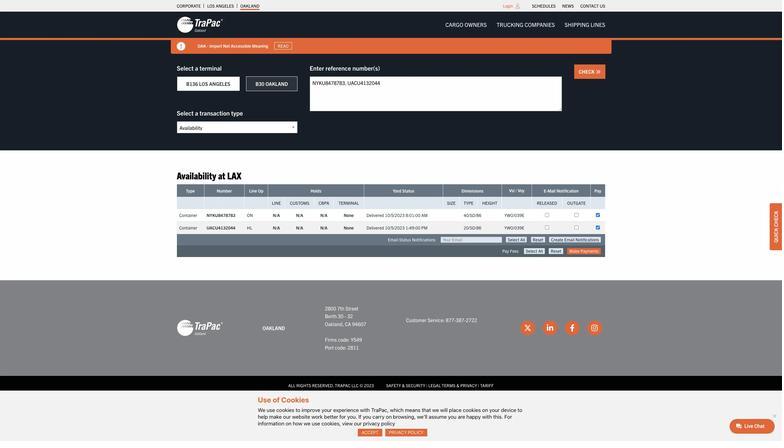 Task type: describe. For each thing, give the bounding box(es) containing it.
1 your from the left
[[322, 408, 332, 414]]

size
[[447, 201, 456, 206]]

2 your from the left
[[490, 408, 500, 414]]

- inside banner
[[207, 43, 209, 49]]

companies
[[525, 21, 555, 28]]

b136
[[186, 81, 198, 87]]

news link
[[562, 2, 574, 10]]

trapac,
[[371, 408, 389, 414]]

customer service: 877-387-2722
[[406, 318, 477, 324]]

tariff
[[480, 383, 494, 389]]

1:49:00
[[406, 226, 421, 231]]

corporate link
[[177, 2, 201, 10]]

fees
[[510, 249, 519, 254]]

2 vertical spatial on
[[286, 421, 292, 427]]

0 horizontal spatial our
[[283, 415, 291, 421]]

vsl / voy
[[509, 188, 525, 194]]

enter reference number(s)
[[310, 64, 380, 72]]

1 vertical spatial use
[[312, 421, 320, 427]]

happy
[[467, 415, 481, 421]]

pm
[[422, 226, 428, 231]]

customer
[[406, 318, 427, 324]]

30
[[338, 314, 344, 320]]

line op
[[249, 188, 264, 194]]

voy
[[518, 188, 525, 194]]

oak
[[198, 43, 206, 49]]

- inside 2800 7th street berth 30 - 32 oakland, ca 94607
[[345, 314, 346, 320]]

1 vertical spatial type
[[464, 201, 474, 206]]

1 & from the left
[[402, 383, 405, 389]]

delivered for delivered 10/5/2023 8:01:00 am
[[367, 213, 384, 218]]

los angeles
[[207, 3, 234, 9]]

Your Email email field
[[441, 237, 502, 243]]

solid image inside check button
[[596, 70, 601, 74]]

1 horizontal spatial on
[[386, 415, 392, 421]]

owners
[[465, 21, 487, 28]]

schedules
[[532, 3, 556, 9]]

news
[[562, 3, 574, 9]]

Enter reference number(s) text field
[[310, 77, 562, 111]]

cookies,
[[322, 421, 341, 427]]

security
[[406, 383, 425, 389]]

2 horizontal spatial on
[[482, 408, 488, 414]]

hl
[[247, 226, 252, 231]]

oak - import not accessible meaning
[[198, 43, 268, 49]]

contact us
[[581, 3, 606, 9]]

pay for pay
[[595, 188, 602, 194]]

0 vertical spatial code:
[[338, 337, 350, 343]]

select a terminal
[[177, 64, 222, 72]]

make
[[570, 249, 580, 254]]

ca
[[345, 321, 351, 328]]

a for transaction
[[195, 109, 198, 117]]

menu bar containing schedules
[[529, 2, 609, 10]]

2023
[[364, 383, 374, 389]]

for
[[505, 415, 512, 421]]

2722
[[466, 318, 477, 324]]

line for line op
[[249, 188, 257, 194]]

on
[[247, 213, 253, 218]]

policy
[[381, 421, 395, 427]]

will
[[440, 408, 448, 414]]

are
[[458, 415, 465, 421]]

1 | from the left
[[426, 383, 428, 389]]

yard status
[[393, 188, 415, 194]]

status for email
[[399, 237, 411, 243]]

delivered 10/5/2023 8:01:00 am
[[367, 213, 428, 218]]

none for delivered 10/5/2023 1:49:00 pm
[[344, 226, 354, 231]]

trucking
[[497, 21, 524, 28]]

improve
[[302, 408, 320, 414]]

read link
[[274, 42, 292, 50]]

login link
[[503, 3, 513, 9]]

no image
[[772, 414, 778, 420]]

we'll
[[417, 415, 428, 421]]

type
[[231, 109, 243, 117]]

trucking companies
[[497, 21, 555, 28]]

contact
[[581, 3, 599, 9]]

menu bar inside banner
[[441, 19, 610, 31]]

browsing,
[[393, 415, 416, 421]]

387-
[[456, 318, 466, 324]]

b136 los angeles
[[186, 81, 230, 87]]

1 vertical spatial angeles
[[209, 81, 230, 87]]

footer containing 2800 7th street
[[0, 281, 782, 396]]

0 horizontal spatial type
[[186, 188, 195, 194]]

number
[[217, 188, 232, 194]]

meaning
[[252, 43, 268, 49]]

line for line
[[272, 201, 281, 206]]

©
[[360, 383, 363, 389]]

lines
[[591, 21, 606, 28]]

1 to from the left
[[296, 408, 300, 414]]

1 horizontal spatial our
[[354, 421, 362, 427]]

op
[[258, 188, 264, 194]]

1 cookies from the left
[[277, 408, 294, 414]]

mail
[[548, 188, 556, 194]]

8:01:00
[[406, 213, 421, 218]]

am
[[422, 213, 428, 218]]

privacy
[[363, 421, 380, 427]]

enter
[[310, 64, 324, 72]]

1 vertical spatial we
[[304, 421, 311, 427]]

container for uacu4132044
[[179, 226, 197, 231]]

berth
[[325, 314, 337, 320]]

privacy policy link
[[385, 430, 427, 437]]

1 vertical spatial with
[[482, 415, 492, 421]]

2 & from the left
[[457, 383, 460, 389]]

0 vertical spatial oakland
[[240, 3, 260, 9]]

b30
[[256, 81, 265, 87]]

ywo/039e for 40/sd/86
[[505, 213, 525, 218]]

lax
[[227, 170, 242, 182]]

terms
[[442, 383, 456, 389]]

outgate
[[568, 201, 586, 206]]

32
[[348, 314, 353, 320]]

transaction
[[200, 109, 230, 117]]

privacy policy
[[389, 431, 424, 436]]

select for select a terminal
[[177, 64, 194, 72]]



Task type: locate. For each thing, give the bounding box(es) containing it.
availability
[[177, 170, 216, 182]]

rights
[[297, 383, 311, 389]]

None checkbox
[[545, 214, 549, 218], [575, 214, 579, 218], [545, 226, 549, 230], [575, 226, 579, 230], [596, 226, 600, 230], [545, 214, 549, 218], [575, 214, 579, 218], [545, 226, 549, 230], [575, 226, 579, 230], [596, 226, 600, 230]]

safety & security link
[[386, 383, 425, 389]]

1 vertical spatial privacy
[[389, 431, 407, 436]]

None checkbox
[[596, 214, 600, 218]]

0 vertical spatial a
[[195, 64, 198, 72]]

with
[[360, 408, 370, 414], [482, 415, 492, 421]]

delivered for delivered 10/5/2023 1:49:00 pm
[[367, 226, 384, 231]]

ywo/039e down '/'
[[505, 213, 525, 218]]

oakland inside footer
[[263, 325, 285, 332]]

status
[[402, 188, 415, 194], [399, 237, 411, 243]]

corporate
[[177, 3, 201, 9]]

light image
[[516, 4, 520, 9]]

ywo/039e for 20/sd/86
[[505, 226, 525, 231]]

e-mail notification
[[544, 188, 579, 194]]

2 oakland image from the top
[[177, 320, 223, 337]]

on left how
[[286, 421, 292, 427]]

status for yard
[[402, 188, 415, 194]]

0 vertical spatial type
[[186, 188, 195, 194]]

0 horizontal spatial line
[[249, 188, 257, 194]]

los angeles link
[[207, 2, 234, 10]]

2 delivered from the top
[[367, 226, 384, 231]]

1 horizontal spatial type
[[464, 201, 474, 206]]

menu bar down 'light' icon
[[441, 19, 610, 31]]

pay right notification
[[595, 188, 602, 194]]

0 horizontal spatial use
[[267, 408, 275, 414]]

service:
[[428, 318, 445, 324]]

1 vertical spatial our
[[354, 421, 362, 427]]

released
[[537, 201, 557, 206]]

status right email
[[399, 237, 411, 243]]

| left the legal
[[426, 383, 428, 389]]

shipping lines link
[[560, 19, 610, 31]]

quick
[[773, 228, 779, 243]]

0 vertical spatial status
[[402, 188, 415, 194]]

1 10/5/2023 from the top
[[385, 213, 405, 218]]

0 horizontal spatial -
[[207, 43, 209, 49]]

& right safety
[[402, 383, 405, 389]]

1 horizontal spatial your
[[490, 408, 500, 414]]

0 vertical spatial 10/5/2023
[[385, 213, 405, 218]]

select left transaction
[[177, 109, 194, 117]]

customs
[[290, 201, 310, 206]]

0 vertical spatial angeles
[[216, 3, 234, 9]]

delivered down delivered 10/5/2023 8:01:00 am
[[367, 226, 384, 231]]

banner containing cargo owners
[[0, 12, 782, 54]]

tariff link
[[480, 383, 494, 389]]

pay for pay fees
[[503, 249, 509, 254]]

1 none from the top
[[344, 213, 354, 218]]

email
[[388, 237, 398, 243]]

shipping lines
[[565, 21, 606, 28]]

a left transaction
[[195, 109, 198, 117]]

experience
[[333, 408, 359, 414]]

line left customs
[[272, 201, 281, 206]]

1 horizontal spatial privacy
[[461, 383, 477, 389]]

we
[[432, 408, 439, 414], [304, 421, 311, 427]]

1 vertical spatial on
[[386, 415, 392, 421]]

40/sd/86
[[464, 213, 482, 218]]

to
[[296, 408, 300, 414], [518, 408, 523, 414]]

1 vertical spatial solid image
[[596, 70, 601, 74]]

use down "work"
[[312, 421, 320, 427]]

1 horizontal spatial solid image
[[596, 70, 601, 74]]

los right b136
[[199, 81, 208, 87]]

0 horizontal spatial check
[[579, 69, 596, 75]]

footer
[[0, 281, 782, 396]]

0 vertical spatial oakland image
[[177, 16, 223, 33]]

oakland,
[[325, 321, 344, 328]]

|
[[426, 383, 428, 389], [478, 383, 479, 389]]

1 ywo/039e from the top
[[505, 213, 525, 218]]

0 horizontal spatial to
[[296, 408, 300, 414]]

oakland image inside banner
[[177, 16, 223, 33]]

1 vertical spatial a
[[195, 109, 198, 117]]

cookies up the make at the left bottom of the page
[[277, 408, 294, 414]]

- right 30
[[345, 314, 346, 320]]

menu bar up shipping
[[529, 2, 609, 10]]

0 vertical spatial we
[[432, 408, 439, 414]]

0 vertical spatial our
[[283, 415, 291, 421]]

2800 7th street berth 30 - 32 oakland, ca 94607
[[325, 306, 366, 328]]

1 horizontal spatial line
[[272, 201, 281, 206]]

0 vertical spatial delivered
[[367, 213, 384, 218]]

your up the this.
[[490, 408, 500, 414]]

1 container from the top
[[179, 213, 197, 218]]

877-
[[446, 318, 456, 324]]

safety & security | legal terms & privacy | tariff
[[386, 383, 494, 389]]

uacu4132044
[[207, 226, 236, 231]]

assume
[[429, 415, 447, 421]]

1 horizontal spatial |
[[478, 383, 479, 389]]

menu bar containing cargo owners
[[441, 19, 610, 31]]

quick check link
[[770, 204, 782, 251]]

0 vertical spatial los
[[207, 3, 215, 9]]

our right the make at the left bottom of the page
[[283, 415, 291, 421]]

1 vertical spatial 10/5/2023
[[385, 226, 405, 231]]

read
[[278, 43, 289, 49]]

of
[[273, 396, 280, 405]]

0 horizontal spatial solid image
[[177, 42, 185, 51]]

not
[[223, 43, 230, 49]]

code: right port
[[335, 345, 347, 351]]

check button
[[574, 65, 606, 79]]

line left op
[[249, 188, 257, 194]]

0 vertical spatial privacy
[[461, 383, 477, 389]]

1 vertical spatial -
[[345, 314, 346, 320]]

0 vertical spatial use
[[267, 408, 275, 414]]

availability at lax
[[177, 170, 242, 182]]

None button
[[506, 237, 527, 243], [531, 237, 545, 243], [549, 237, 601, 243], [524, 249, 545, 254], [549, 249, 563, 254], [506, 237, 527, 243], [531, 237, 545, 243], [549, 237, 601, 243], [524, 249, 545, 254], [549, 249, 563, 254]]

you down place
[[448, 415, 457, 421]]

0 vertical spatial line
[[249, 188, 257, 194]]

all rights reserved. trapac llc © 2023
[[288, 383, 374, 389]]

use of cookies we use cookies to improve your experience with trapac, which means that we will place cookies on your device to help make our website work better for you. if you carry on browsing, we'll assume you are happy with this. for information on how we use cookies, view our privacy policy
[[258, 396, 523, 427]]

1 horizontal spatial to
[[518, 408, 523, 414]]

dimensions
[[462, 188, 484, 194]]

1 vertical spatial status
[[399, 237, 411, 243]]

on left device
[[482, 408, 488, 414]]

0 vertical spatial container
[[179, 213, 197, 218]]

select a transaction type
[[177, 109, 243, 117]]

2 you from the left
[[448, 415, 457, 421]]

1 vertical spatial select
[[177, 109, 194, 117]]

0 horizontal spatial privacy
[[389, 431, 407, 436]]

2 none from the top
[[344, 226, 354, 231]]

height
[[482, 201, 498, 206]]

1 horizontal spatial cookies
[[463, 408, 481, 414]]

status right yard in the right of the page
[[402, 188, 415, 194]]

cookies up the 'happy'
[[463, 408, 481, 414]]

1 a from the top
[[195, 64, 198, 72]]

1 horizontal spatial -
[[345, 314, 346, 320]]

2 ywo/039e from the top
[[505, 226, 525, 231]]

we down the website
[[304, 421, 311, 427]]

none
[[344, 213, 354, 218], [344, 226, 354, 231]]

with left the this.
[[482, 415, 492, 421]]

2 container from the top
[[179, 226, 197, 231]]

your up better
[[322, 408, 332, 414]]

solid image
[[177, 42, 185, 51], [596, 70, 601, 74]]

on up policy
[[386, 415, 392, 421]]

los
[[207, 3, 215, 9], [199, 81, 208, 87]]

legal
[[429, 383, 441, 389]]

delivered 10/5/2023 1:49:00 pm
[[367, 226, 428, 231]]

accept
[[362, 431, 379, 436]]

/
[[516, 188, 517, 194]]

work
[[312, 415, 323, 421]]

2 cookies from the left
[[463, 408, 481, 414]]

firms
[[325, 337, 337, 343]]

means
[[405, 408, 421, 414]]

angeles
[[216, 3, 234, 9], [209, 81, 230, 87]]

2 | from the left
[[478, 383, 479, 389]]

1 delivered from the top
[[367, 213, 384, 218]]

2 vertical spatial oakland
[[263, 325, 285, 332]]

0 horizontal spatial we
[[304, 421, 311, 427]]

which
[[390, 408, 404, 414]]

privacy down policy
[[389, 431, 407, 436]]

cargo owners
[[446, 21, 487, 28]]

0 vertical spatial menu bar
[[529, 2, 609, 10]]

0 vertical spatial on
[[482, 408, 488, 414]]

1 vertical spatial code:
[[335, 345, 347, 351]]

angeles left oakland link on the left top of the page
[[216, 3, 234, 9]]

to up the website
[[296, 408, 300, 414]]

angeles down terminal
[[209, 81, 230, 87]]

1 horizontal spatial pay
[[595, 188, 602, 194]]

payments
[[581, 249, 599, 254]]

help
[[258, 415, 268, 421]]

0 horizontal spatial &
[[402, 383, 405, 389]]

notification
[[557, 188, 579, 194]]

trapac
[[335, 383, 351, 389]]

a for terminal
[[195, 64, 198, 72]]

2 to from the left
[[518, 408, 523, 414]]

0 vertical spatial -
[[207, 43, 209, 49]]

e-
[[544, 188, 548, 194]]

b30 oakland
[[256, 81, 288, 87]]

2 10/5/2023 from the top
[[385, 226, 405, 231]]

0 vertical spatial select
[[177, 64, 194, 72]]

1 horizontal spatial &
[[457, 383, 460, 389]]

select up b136
[[177, 64, 194, 72]]

oakland image
[[177, 16, 223, 33], [177, 320, 223, 337]]

| left the tariff link on the bottom right of page
[[478, 383, 479, 389]]

10/5/2023 for 1:49:00
[[385, 226, 405, 231]]

information
[[258, 421, 284, 427]]

use up the make at the left bottom of the page
[[267, 408, 275, 414]]

reserved.
[[312, 383, 334, 389]]

our down if
[[354, 421, 362, 427]]

1 select from the top
[[177, 64, 194, 72]]

shipping
[[565, 21, 590, 28]]

use
[[267, 408, 275, 414], [312, 421, 320, 427]]

1 you from the left
[[363, 415, 371, 421]]

type down dimensions
[[464, 201, 474, 206]]

ywo/039e up fees
[[505, 226, 525, 231]]

0 horizontal spatial cookies
[[277, 408, 294, 414]]

2 select from the top
[[177, 109, 194, 117]]

1 vertical spatial delivered
[[367, 226, 384, 231]]

1 vertical spatial container
[[179, 226, 197, 231]]

0 horizontal spatial with
[[360, 408, 370, 414]]

carry
[[373, 415, 385, 421]]

1 oakland image from the top
[[177, 16, 223, 33]]

with up if
[[360, 408, 370, 414]]

street
[[346, 306, 359, 312]]

legal terms & privacy link
[[429, 383, 477, 389]]

0 vertical spatial pay
[[595, 188, 602, 194]]

delivered up delivered 10/5/2023 1:49:00 pm
[[367, 213, 384, 218]]

10/5/2023 for 8:01:00
[[385, 213, 405, 218]]

that
[[422, 408, 431, 414]]

1 vertical spatial none
[[344, 226, 354, 231]]

privacy left the tariff link on the bottom right of page
[[461, 383, 477, 389]]

pay left fees
[[503, 249, 509, 254]]

10/5/2023 up delivered 10/5/2023 1:49:00 pm
[[385, 213, 405, 218]]

- right "oak"
[[207, 43, 209, 49]]

for
[[340, 415, 346, 421]]

oakland image inside footer
[[177, 320, 223, 337]]

1 horizontal spatial use
[[312, 421, 320, 427]]

import
[[210, 43, 222, 49]]

1 vertical spatial check
[[773, 211, 779, 227]]

0 horizontal spatial your
[[322, 408, 332, 414]]

10/5/2023 up email
[[385, 226, 405, 231]]

code: up 2811
[[338, 337, 350, 343]]

cookies
[[277, 408, 294, 414], [463, 408, 481, 414]]

container for nyku8478783
[[179, 213, 197, 218]]

1 vertical spatial menu bar
[[441, 19, 610, 31]]

on
[[482, 408, 488, 414], [386, 415, 392, 421], [286, 421, 292, 427]]

0 vertical spatial none
[[344, 213, 354, 218]]

a left terminal
[[195, 64, 198, 72]]

select for select a transaction type
[[177, 109, 194, 117]]

check inside button
[[579, 69, 596, 75]]

0 vertical spatial ywo/039e
[[505, 213, 525, 218]]

los right corporate "link"
[[207, 3, 215, 9]]

0 horizontal spatial you
[[363, 415, 371, 421]]

safety
[[386, 383, 401, 389]]

type down 'availability'
[[186, 188, 195, 194]]

0 horizontal spatial pay
[[503, 249, 509, 254]]

none for delivered 10/5/2023 8:01:00 am
[[344, 213, 354, 218]]

1 horizontal spatial you
[[448, 415, 457, 421]]

vsl
[[509, 188, 515, 194]]

oakland image for banner containing cargo owners
[[177, 16, 223, 33]]

1 vertical spatial oakland
[[266, 81, 288, 87]]

cargo
[[446, 21, 464, 28]]

1 vertical spatial los
[[199, 81, 208, 87]]

1 horizontal spatial check
[[773, 211, 779, 227]]

1 vertical spatial pay
[[503, 249, 509, 254]]

login
[[503, 3, 513, 9]]

7th
[[337, 306, 345, 312]]

1 horizontal spatial we
[[432, 408, 439, 414]]

0 vertical spatial check
[[579, 69, 596, 75]]

0 horizontal spatial on
[[286, 421, 292, 427]]

we up "assume"
[[432, 408, 439, 414]]

0 vertical spatial solid image
[[177, 42, 185, 51]]

check
[[579, 69, 596, 75], [773, 211, 779, 227]]

accessible
[[231, 43, 251, 49]]

1 vertical spatial ywo/039e
[[505, 226, 525, 231]]

0 horizontal spatial |
[[426, 383, 428, 389]]

privacy inside privacy policy link
[[389, 431, 407, 436]]

banner
[[0, 12, 782, 54]]

pay fees
[[503, 249, 519, 254]]

to right device
[[518, 408, 523, 414]]

oakland
[[240, 3, 260, 9], [266, 81, 288, 87], [263, 325, 285, 332]]

0 vertical spatial with
[[360, 408, 370, 414]]

you right if
[[363, 415, 371, 421]]

menu bar
[[529, 2, 609, 10], [441, 19, 610, 31]]

1 vertical spatial line
[[272, 201, 281, 206]]

1 vertical spatial oakland image
[[177, 320, 223, 337]]

1 horizontal spatial with
[[482, 415, 492, 421]]

20/sd/86
[[464, 226, 482, 231]]

oakland image for footer at the bottom containing 2800 7th street
[[177, 320, 223, 337]]

2 a from the top
[[195, 109, 198, 117]]

& right terms
[[457, 383, 460, 389]]



Task type: vqa. For each thing, say whether or not it's contained in the screenshot.
light IMAGE
yes



